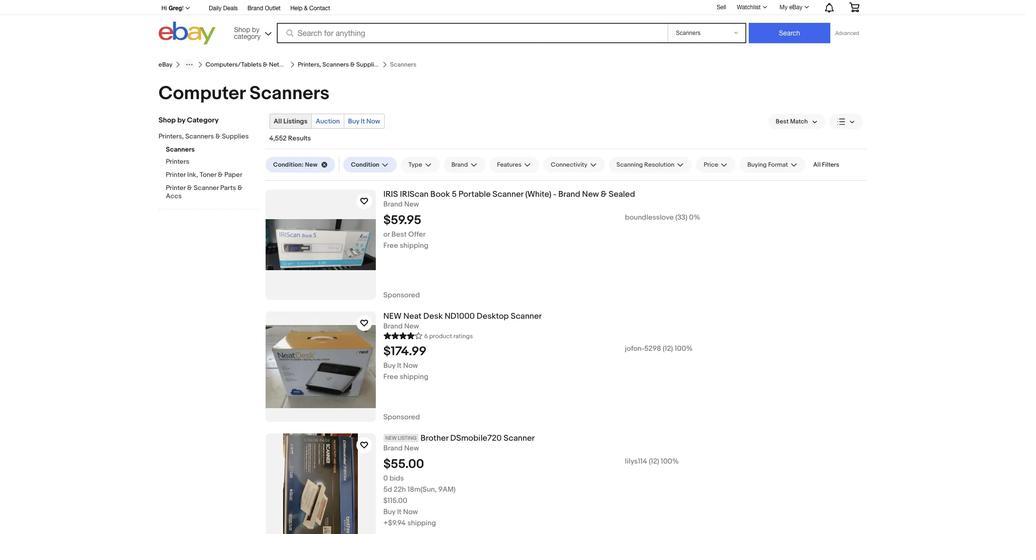 Task type: vqa. For each thing, say whether or not it's contained in the screenshot.
1st sponsored
yes



Task type: describe. For each thing, give the bounding box(es) containing it.
0 vertical spatial supplies
[[357, 61, 381, 69]]

all listings
[[274, 117, 308, 125]]

5298
[[645, 344, 662, 353]]

buying format button
[[740, 157, 806, 173]]

shipping inside $55.00 0 bids 5d 22h 18m (sun, 9am) $115.00 buy it now +$9.94 shipping
[[408, 518, 436, 528]]

0 vertical spatial it
[[361, 117, 365, 125]]

type button
[[401, 157, 440, 173]]

it inside $174.99 buy it now free shipping
[[397, 361, 402, 370]]

results
[[288, 134, 311, 142]]

brand button
[[444, 157, 486, 173]]

& inside 'account' navigation
[[304, 5, 308, 12]]

type
[[409, 161, 423, 169]]

jofon-
[[625, 344, 645, 353]]

shop by category banner
[[156, 0, 867, 47]]

1 horizontal spatial (12)
[[663, 344, 674, 353]]

networking
[[269, 61, 302, 69]]

daily
[[209, 5, 222, 12]]

printer & scanner parts & accs link
[[166, 184, 258, 201]]

$55.00 0 bids 5d 22h 18m (sun, 9am) $115.00 buy it now +$9.94 shipping
[[384, 457, 456, 528]]

ink,
[[187, 171, 198, 179]]

18m
[[408, 485, 421, 494]]

printers, scanners & supplies scanners printers printer ink, toner & paper printer & scanner parts & accs
[[159, 132, 249, 200]]

$115.00
[[384, 496, 408, 505]]

connectivity button
[[543, 157, 605, 173]]

supplies inside printers, scanners & supplies scanners printers printer ink, toner & paper printer & scanner parts & accs
[[222, 132, 249, 140]]

condition button
[[343, 157, 397, 173]]

new down iriscan
[[405, 200, 419, 209]]

(sun,
[[421, 485, 437, 494]]

lilys114
[[625, 457, 648, 466]]

main content containing $59.95
[[266, 105, 867, 534]]

now inside $174.99 buy it now free shipping
[[403, 361, 418, 370]]

brand inside 'account' navigation
[[248, 5, 263, 12]]

shipping for $59.95
[[400, 241, 429, 250]]

watchlist
[[737, 4, 761, 11]]

all for all listings
[[274, 117, 282, 125]]

by for category
[[252, 26, 260, 33]]

account navigation
[[156, 0, 867, 15]]

free for $174.99
[[384, 372, 398, 381]]

ebay inside 'account' navigation
[[790, 4, 803, 11]]

6
[[424, 332, 428, 340]]

boundlesslove
[[625, 213, 674, 222]]

deals
[[223, 5, 238, 12]]

0 vertical spatial now
[[367, 117, 380, 125]]

& inside iris iriscan book 5 portable scanner (white) - brand new & sealed brand new
[[601, 190, 607, 199]]

auction
[[316, 117, 340, 125]]

contact
[[310, 5, 330, 12]]

jofon-5298 (12) 100%
[[625, 344, 693, 353]]

shipping for $174.99
[[400, 372, 429, 381]]

sponsored for $174.99
[[384, 413, 420, 422]]

$174.99
[[384, 344, 427, 359]]

or
[[384, 230, 390, 239]]

all filters button
[[810, 157, 844, 173]]

buy it now link
[[344, 114, 384, 128]]

scanner inside printers, scanners & supplies scanners printers printer ink, toner & paper printer & scanner parts & accs
[[194, 184, 219, 192]]

all for all filters
[[814, 161, 821, 169]]

listing
[[398, 435, 417, 441]]

0 vertical spatial 100%
[[675, 344, 693, 353]]

parts
[[220, 184, 236, 192]]

daily deals link
[[209, 3, 238, 14]]

ebay link
[[159, 61, 173, 69]]

category
[[187, 116, 219, 125]]

toner
[[200, 171, 217, 179]]

0 vertical spatial printers, scanners & supplies link
[[298, 61, 381, 69]]

filters
[[823, 161, 840, 169]]

1 vertical spatial 100%
[[661, 457, 679, 466]]

desktop
[[477, 312, 509, 321]]

daily deals
[[209, 5, 238, 12]]

iris iriscan book 5 portable scanner (white) - brand new & sealed link
[[384, 190, 867, 200]]

buying format
[[748, 161, 789, 169]]

watchlist link
[[732, 1, 772, 13]]

best match button
[[769, 114, 826, 129]]

all filters
[[814, 161, 840, 169]]

4,552 results
[[269, 134, 311, 142]]

best match
[[776, 118, 808, 125]]

new left 'listing' on the bottom left of the page
[[386, 435, 397, 441]]

scanner inside new neat desk nd1000 desktop scanner brand new
[[511, 312, 542, 321]]

1 vertical spatial ebay
[[159, 61, 173, 69]]

help & contact
[[291, 5, 330, 12]]

9am)
[[439, 485, 456, 494]]

printers
[[166, 157, 190, 166]]

(white)
[[526, 190, 552, 199]]

22h
[[394, 485, 406, 494]]

1 vertical spatial (12)
[[649, 457, 660, 466]]

$59.95 or best offer free shipping
[[384, 213, 429, 250]]

help & contact link
[[291, 3, 330, 14]]

brand outlet link
[[248, 3, 281, 14]]

iriscan
[[400, 190, 429, 199]]

$59.95
[[384, 213, 422, 228]]

my ebay link
[[775, 1, 814, 13]]

computers/tablets & networking link
[[206, 61, 302, 69]]

my ebay
[[780, 4, 803, 11]]

iris
[[384, 190, 398, 199]]

shop by category
[[159, 116, 219, 125]]

all listings link
[[270, 114, 312, 128]]

neat
[[404, 312, 422, 321]]

features button
[[490, 157, 540, 173]]

new neat desk nd1000 desktop scanner brand new
[[384, 312, 542, 331]]

+$9.94
[[384, 518, 406, 528]]

new inside new neat desk nd1000 desktop scanner brand new
[[405, 322, 419, 331]]

buying
[[748, 161, 767, 169]]

nd1000
[[445, 312, 475, 321]]

desk
[[424, 312, 443, 321]]

0 horizontal spatial printers, scanners & supplies link
[[159, 132, 251, 141]]

it inside $55.00 0 bids 5d 22h 18m (sun, 9am) $115.00 buy it now +$9.94 shipping
[[397, 507, 402, 516]]

printers link
[[166, 157, 258, 167]]

my
[[780, 4, 788, 11]]



Task type: locate. For each thing, give the bounding box(es) containing it.
by inside shop by category
[[252, 26, 260, 33]]

your shopping cart image
[[849, 2, 860, 12]]

brother
[[421, 433, 449, 443]]

advanced link
[[831, 23, 865, 43]]

free inside $59.95 or best offer free shipping
[[384, 241, 398, 250]]

free inside $174.99 buy it now free shipping
[[384, 372, 398, 381]]

6 product ratings link
[[384, 331, 473, 340]]

new right condition: at the top
[[305, 161, 318, 169]]

scanners
[[323, 61, 349, 69], [250, 82, 330, 105], [185, 132, 214, 140], [166, 145, 195, 154]]

0 horizontal spatial by
[[177, 116, 185, 125]]

2 printer from the top
[[166, 184, 186, 192]]

printers,
[[298, 61, 321, 69], [159, 132, 184, 140]]

shop inside shop by category
[[234, 26, 250, 33]]

ratings
[[454, 332, 473, 340]]

1 horizontal spatial all
[[814, 161, 821, 169]]

2 vertical spatial buy
[[384, 507, 396, 516]]

boundlesslove (33) 0%
[[625, 213, 701, 222]]

0 horizontal spatial ebay
[[159, 61, 173, 69]]

by for category
[[177, 116, 185, 125]]

2 vertical spatial now
[[403, 507, 418, 516]]

condition: new link
[[266, 157, 335, 173]]

4,552
[[269, 134, 287, 142]]

scanner right "desktop"
[[511, 312, 542, 321]]

new listing brother dsmobile720 scanner brand new
[[384, 433, 535, 453]]

free down or
[[384, 241, 398, 250]]

1 horizontal spatial by
[[252, 26, 260, 33]]

100% right 5298
[[675, 344, 693, 353]]

paper
[[225, 171, 242, 179]]

shipping inside $59.95 or best offer free shipping
[[400, 241, 429, 250]]

0 horizontal spatial (12)
[[649, 457, 660, 466]]

1 vertical spatial free
[[384, 372, 398, 381]]

new
[[305, 161, 318, 169], [583, 190, 599, 199], [405, 200, 419, 209], [405, 322, 419, 331], [386, 435, 397, 441], [405, 444, 419, 453]]

product
[[430, 332, 452, 340]]

book
[[431, 190, 450, 199]]

iris iriscan book 5 portable scanner (white) - brand new & sealed image
[[266, 190, 376, 300]]

buy right auction
[[348, 117, 360, 125]]

1 vertical spatial it
[[397, 361, 402, 370]]

offer
[[409, 230, 426, 239]]

new down 'listing' on the bottom left of the page
[[405, 444, 419, 453]]

1 printer from the top
[[166, 171, 186, 179]]

&
[[304, 5, 308, 12], [263, 61, 268, 69], [351, 61, 355, 69], [216, 132, 221, 140], [218, 171, 223, 179], [187, 184, 192, 192], [238, 184, 243, 192], [601, 190, 607, 199]]

auction link
[[312, 114, 344, 128]]

0 horizontal spatial shop
[[159, 116, 176, 125]]

sell
[[717, 4, 727, 11]]

brand down the new
[[384, 322, 403, 331]]

5
[[452, 190, 457, 199]]

now down "$174.99"
[[403, 361, 418, 370]]

hi greg !
[[162, 4, 184, 12]]

1 horizontal spatial printers, scanners & supplies link
[[298, 61, 381, 69]]

best inside dropdown button
[[776, 118, 789, 125]]

1 vertical spatial buy
[[384, 361, 396, 370]]

by
[[252, 26, 260, 33], [177, 116, 185, 125]]

1 free from the top
[[384, 241, 398, 250]]

brand down 'listing' on the bottom left of the page
[[384, 444, 403, 453]]

ebay right the my
[[790, 4, 803, 11]]

computers/tablets
[[206, 61, 262, 69]]

100% right 'lilys114'
[[661, 457, 679, 466]]

all left 'filters'
[[814, 161, 821, 169]]

shipping inside $174.99 buy it now free shipping
[[400, 372, 429, 381]]

price button
[[696, 157, 736, 173]]

$174.99 buy it now free shipping
[[384, 344, 429, 381]]

it down $115.00
[[397, 507, 402, 516]]

buy inside $55.00 0 bids 5d 22h 18m (sun, 9am) $115.00 buy it now +$9.94 shipping
[[384, 507, 396, 516]]

it right auction
[[361, 117, 365, 125]]

0 vertical spatial ebay
[[790, 4, 803, 11]]

None submit
[[749, 23, 831, 43]]

scanner inside iris iriscan book 5 portable scanner (white) - brand new & sealed brand new
[[493, 190, 524, 199]]

scanner inside new listing brother dsmobile720 scanner brand new
[[504, 433, 535, 443]]

accs
[[166, 192, 182, 200]]

1 vertical spatial shop
[[159, 116, 176, 125]]

0 vertical spatial buy
[[348, 117, 360, 125]]

0 vertical spatial all
[[274, 117, 282, 125]]

1 vertical spatial printer
[[166, 184, 186, 192]]

free for $59.95
[[384, 241, 398, 250]]

sponsored
[[384, 291, 420, 300], [384, 413, 420, 422]]

shop down deals
[[234, 26, 250, 33]]

buy down "$174.99"
[[384, 361, 396, 370]]

new neat desk nd1000 desktop scanner link
[[384, 312, 867, 322]]

all
[[274, 117, 282, 125], [814, 161, 821, 169]]

scanner down 'features'
[[493, 190, 524, 199]]

hi
[[162, 5, 167, 12]]

brand right -
[[559, 190, 581, 199]]

all up 4,552
[[274, 117, 282, 125]]

brand up 5 in the top of the page
[[452, 161, 468, 169]]

brand inside new listing brother dsmobile720 scanner brand new
[[384, 444, 403, 453]]

dsmobile720
[[451, 433, 502, 443]]

1 vertical spatial by
[[177, 116, 185, 125]]

computer
[[159, 82, 245, 105]]

listings
[[284, 117, 308, 125]]

by down brand outlet link
[[252, 26, 260, 33]]

0 horizontal spatial supplies
[[222, 132, 249, 140]]

0 vertical spatial (12)
[[663, 344, 674, 353]]

0 vertical spatial printers,
[[298, 61, 321, 69]]

0 horizontal spatial all
[[274, 117, 282, 125]]

outlet
[[265, 5, 281, 12]]

new neat desk nd1000 desktop scanner image
[[266, 312, 376, 422]]

0 vertical spatial printer
[[166, 171, 186, 179]]

new left sealed
[[583, 190, 599, 199]]

new down neat
[[405, 322, 419, 331]]

2 vertical spatial it
[[397, 507, 402, 516]]

it down "$174.99"
[[397, 361, 402, 370]]

category
[[234, 32, 261, 40]]

scanner right dsmobile720
[[504, 433, 535, 443]]

computers/tablets & networking printers, scanners & supplies
[[206, 61, 381, 69]]

now up condition 'dropdown button'
[[367, 117, 380, 125]]

!
[[182, 5, 184, 12]]

lilys114 (12) 100%
[[625, 457, 679, 466]]

by left category
[[177, 116, 185, 125]]

brother dsmobile720 scanner image
[[266, 433, 376, 534]]

connectivity
[[551, 161, 588, 169]]

1 vertical spatial best
[[392, 230, 407, 239]]

brand left outlet
[[248, 5, 263, 12]]

brand inside new neat desk nd1000 desktop scanner brand new
[[384, 322, 403, 331]]

shop
[[234, 26, 250, 33], [159, 116, 176, 125]]

printer ink, toner & paper link
[[166, 171, 258, 180]]

1 vertical spatial all
[[814, 161, 821, 169]]

2 free from the top
[[384, 372, 398, 381]]

1 sponsored from the top
[[384, 291, 420, 300]]

0 vertical spatial best
[[776, 118, 789, 125]]

brand outlet
[[248, 5, 281, 12]]

free
[[384, 241, 398, 250], [384, 372, 398, 381]]

resolution
[[645, 161, 675, 169]]

scanning resolution
[[617, 161, 675, 169]]

1 vertical spatial sponsored
[[384, 413, 420, 422]]

view: list view image
[[838, 116, 856, 127]]

(12) right 'lilys114'
[[649, 457, 660, 466]]

2 vertical spatial shipping
[[408, 518, 436, 528]]

(33)
[[676, 213, 688, 222]]

buy it now
[[348, 117, 380, 125]]

main content
[[266, 105, 867, 534]]

best right or
[[392, 230, 407, 239]]

1 horizontal spatial shop
[[234, 26, 250, 33]]

shop for shop by category
[[159, 116, 176, 125]]

sponsored up 'listing' on the bottom left of the page
[[384, 413, 420, 422]]

1 vertical spatial supplies
[[222, 132, 249, 140]]

Search for anything text field
[[278, 24, 666, 42]]

none submit inside shop by category banner
[[749, 23, 831, 43]]

sell link
[[713, 4, 731, 11]]

1 vertical spatial shipping
[[400, 372, 429, 381]]

best inside $59.95 or best offer free shipping
[[392, 230, 407, 239]]

0 vertical spatial shipping
[[400, 241, 429, 250]]

buy up +$9.94
[[384, 507, 396, 516]]

1 horizontal spatial printers,
[[298, 61, 321, 69]]

-
[[554, 190, 557, 199]]

1 vertical spatial now
[[403, 361, 418, 370]]

0 horizontal spatial best
[[392, 230, 407, 239]]

scanner down "toner"
[[194, 184, 219, 192]]

scanning resolution button
[[609, 157, 693, 173]]

0 horizontal spatial printers,
[[159, 132, 184, 140]]

shop for shop by category
[[234, 26, 250, 33]]

sponsored up the new
[[384, 291, 420, 300]]

sponsored for $59.95
[[384, 291, 420, 300]]

bids
[[390, 474, 404, 483]]

printers, inside printers, scanners & supplies scanners printers printer ink, toner & paper printer & scanner parts & accs
[[159, 132, 184, 140]]

supplies
[[357, 61, 381, 69], [222, 132, 249, 140]]

scanning
[[617, 161, 643, 169]]

2 sponsored from the top
[[384, 413, 420, 422]]

4.5 out of 5 stars. image
[[384, 331, 423, 340]]

0
[[384, 474, 388, 483]]

5d
[[384, 485, 392, 494]]

6 product ratings
[[424, 332, 473, 340]]

now inside $55.00 0 bids 5d 22h 18m (sun, 9am) $115.00 buy it now +$9.94 shipping
[[403, 507, 418, 516]]

now down $115.00
[[403, 507, 418, 516]]

1 vertical spatial printers,
[[159, 132, 184, 140]]

now
[[367, 117, 380, 125], [403, 361, 418, 370], [403, 507, 418, 516]]

shop left category
[[159, 116, 176, 125]]

scanner
[[194, 184, 219, 192], [493, 190, 524, 199], [511, 312, 542, 321], [504, 433, 535, 443]]

portable
[[459, 190, 491, 199]]

buy inside $174.99 buy it now free shipping
[[384, 361, 396, 370]]

0 vertical spatial by
[[252, 26, 260, 33]]

free down "$174.99"
[[384, 372, 398, 381]]

shipping right +$9.94
[[408, 518, 436, 528]]

sealed
[[609, 190, 636, 199]]

help
[[291, 5, 303, 12]]

best left match
[[776, 118, 789, 125]]

greg
[[169, 4, 182, 12]]

condition: new
[[273, 161, 318, 169]]

1 horizontal spatial ebay
[[790, 4, 803, 11]]

(12)
[[663, 344, 674, 353], [649, 457, 660, 466]]

0 vertical spatial shop
[[234, 26, 250, 33]]

brand down the iris at top left
[[384, 200, 403, 209]]

1 horizontal spatial supplies
[[357, 61, 381, 69]]

0 vertical spatial sponsored
[[384, 291, 420, 300]]

shipping down "offer"
[[400, 241, 429, 250]]

advanced
[[836, 30, 860, 36]]

1 vertical spatial printers, scanners & supplies link
[[159, 132, 251, 141]]

brand inside dropdown button
[[452, 161, 468, 169]]

shipping down "$174.99"
[[400, 372, 429, 381]]

1 horizontal spatial best
[[776, 118, 789, 125]]

0 vertical spatial free
[[384, 241, 398, 250]]

all inside button
[[814, 161, 821, 169]]

format
[[769, 161, 789, 169]]

(12) right 5298
[[663, 344, 674, 353]]

ebay up computer
[[159, 61, 173, 69]]

0%
[[690, 213, 701, 222]]



